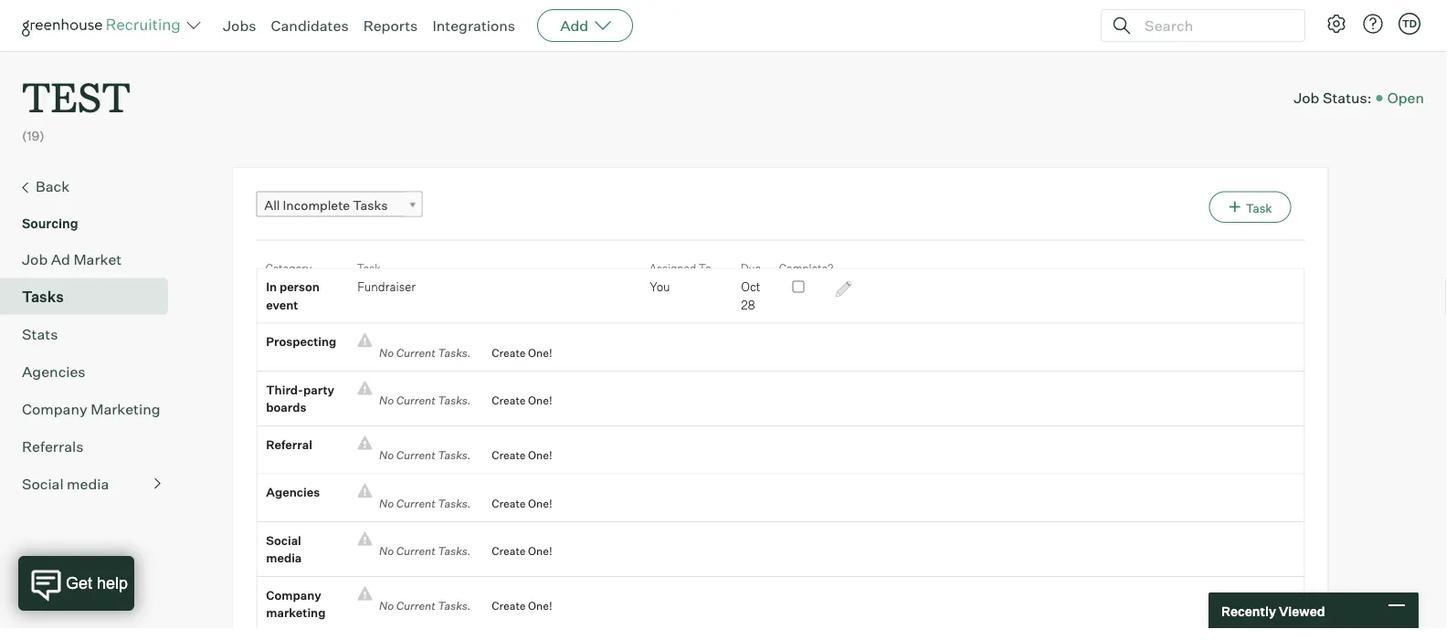 Task type: locate. For each thing, give the bounding box(es) containing it.
no for company marketing
[[379, 599, 394, 613]]

job ad market link
[[22, 248, 161, 270]]

create one!
[[492, 346, 552, 360], [492, 394, 552, 408], [492, 449, 552, 462], [492, 497, 552, 510], [492, 545, 552, 558], [492, 599, 552, 613]]

job ad market
[[22, 250, 122, 268]]

3 one! from the top
[[528, 449, 552, 462]]

no for referral
[[379, 449, 394, 462]]

create one! link
[[478, 344, 552, 362], [478, 392, 552, 410], [478, 447, 552, 465], [478, 495, 552, 513], [478, 543, 552, 561], [478, 598, 552, 615]]

5 create one! from the top
[[492, 545, 552, 558]]

tasks. for agencies
[[438, 497, 471, 510]]

1 horizontal spatial task
[[1246, 201, 1272, 215]]

1 vertical spatial job
[[22, 250, 48, 268]]

marketing
[[266, 606, 326, 620]]

viewed
[[1279, 603, 1325, 619]]

current for prospecting
[[396, 346, 435, 360]]

company marketing
[[266, 588, 326, 620]]

0 vertical spatial media
[[67, 475, 109, 493]]

no current tasks. for social media
[[372, 545, 478, 558]]

create
[[492, 346, 526, 360], [492, 394, 526, 408], [492, 449, 526, 462], [492, 497, 526, 510], [492, 545, 526, 558], [492, 599, 526, 613]]

candidates
[[271, 16, 349, 35]]

4 create one! link from the top
[[478, 495, 552, 513]]

1 create from the top
[[492, 346, 526, 360]]

task for sourcing
[[1246, 201, 1272, 215]]

3 no from the top
[[379, 449, 394, 462]]

5 create one! link from the top
[[478, 543, 552, 561]]

tasks.
[[438, 346, 471, 360], [438, 394, 471, 408], [438, 449, 471, 462], [438, 497, 471, 510], [438, 545, 471, 558], [438, 599, 471, 613]]

6 no current tasks. from the top
[[372, 599, 478, 613]]

None checkbox
[[792, 281, 804, 293]]

2 create one! from the top
[[492, 394, 552, 408]]

6 create one! link from the top
[[478, 598, 552, 615]]

4 current from the top
[[396, 497, 435, 510]]

create one! link for referral
[[478, 447, 552, 465]]

3 current from the top
[[396, 449, 435, 462]]

assigned to
[[649, 261, 711, 275]]

5 tasks. from the top
[[438, 545, 471, 558]]

5 create from the top
[[492, 545, 526, 558]]

current for company marketing
[[396, 599, 435, 613]]

tasks
[[353, 197, 388, 213], [22, 287, 64, 306]]

tasks. for referral
[[438, 449, 471, 462]]

create one! link for agencies
[[478, 495, 552, 513]]

job left ad
[[22, 250, 48, 268]]

no for third-party boards
[[379, 394, 394, 408]]

you
[[650, 280, 670, 294]]

4 no current tasks. from the top
[[372, 497, 478, 510]]

1 create one! from the top
[[492, 346, 552, 360]]

2 create from the top
[[492, 394, 526, 408]]

boards
[[266, 400, 306, 415]]

reports
[[363, 16, 418, 35]]

4 one! from the top
[[528, 497, 552, 510]]

task
[[1246, 201, 1272, 215], [357, 261, 380, 275]]

marketing
[[91, 400, 160, 418]]

5 no from the top
[[379, 545, 394, 558]]

social down referrals
[[22, 475, 64, 493]]

6 create from the top
[[492, 599, 526, 613]]

1 horizontal spatial social media
[[266, 533, 302, 566]]

media down referrals link
[[67, 475, 109, 493]]

1 no current tasks. from the top
[[372, 346, 478, 360]]

company inside company marketing
[[266, 588, 321, 603]]

1 create one! link from the top
[[478, 344, 552, 362]]

tasks. for company marketing
[[438, 599, 471, 613]]

5 no current tasks. from the top
[[372, 545, 478, 558]]

1 vertical spatial task
[[357, 261, 380, 275]]

1 horizontal spatial job
[[1294, 89, 1320, 107]]

6 one! from the top
[[528, 599, 552, 613]]

2 one! from the top
[[528, 394, 552, 408]]

3 tasks. from the top
[[438, 449, 471, 462]]

add button
[[537, 9, 633, 42]]

3 no current tasks. from the top
[[372, 449, 478, 462]]

social up company marketing
[[266, 533, 301, 548]]

1 vertical spatial social
[[266, 533, 301, 548]]

create one! for referral
[[492, 449, 552, 462]]

no
[[379, 346, 394, 360], [379, 394, 394, 408], [379, 449, 394, 462], [379, 497, 394, 510], [379, 545, 394, 558], [379, 599, 394, 613]]

ad
[[51, 250, 70, 268]]

(19)
[[22, 128, 45, 144]]

company for company marketing
[[22, 400, 87, 418]]

sourcing
[[22, 215, 78, 231]]

0 horizontal spatial tasks
[[22, 287, 64, 306]]

prospecting
[[266, 335, 336, 349]]

social media up company marketing
[[266, 533, 302, 566]]

agencies down stats
[[22, 362, 86, 381]]

4 create from the top
[[492, 497, 526, 510]]

referrals link
[[22, 435, 161, 457]]

social
[[22, 475, 64, 493], [266, 533, 301, 548]]

tasks. for prospecting
[[438, 346, 471, 360]]

1 horizontal spatial social
[[266, 533, 301, 548]]

4 tasks. from the top
[[438, 497, 471, 510]]

1 vertical spatial tasks
[[22, 287, 64, 306]]

1 horizontal spatial company
[[266, 588, 321, 603]]

2 no current tasks. from the top
[[372, 394, 478, 408]]

0 horizontal spatial task
[[357, 261, 380, 275]]

open
[[1387, 89, 1424, 107]]

create one! for company marketing
[[492, 599, 552, 613]]

4 no from the top
[[379, 497, 394, 510]]

integrations link
[[432, 16, 515, 35]]

2 tasks. from the top
[[438, 394, 471, 408]]

one!
[[528, 346, 552, 360], [528, 394, 552, 408], [528, 449, 552, 462], [528, 497, 552, 510], [528, 545, 552, 558], [528, 599, 552, 613]]

6 current from the top
[[396, 599, 435, 613]]

0 horizontal spatial media
[[67, 475, 109, 493]]

1 vertical spatial social media
[[266, 533, 302, 566]]

test (19)
[[22, 69, 131, 144]]

company
[[22, 400, 87, 418], [266, 588, 321, 603]]

media
[[67, 475, 109, 493], [266, 551, 302, 566]]

social media
[[22, 475, 109, 493], [266, 533, 302, 566]]

no current tasks.
[[372, 346, 478, 360], [372, 394, 478, 408], [372, 449, 478, 462], [372, 497, 478, 510], [372, 545, 478, 558], [372, 599, 478, 613]]

category
[[265, 261, 311, 275]]

to
[[698, 261, 711, 275]]

0 horizontal spatial job
[[22, 250, 48, 268]]

2 no from the top
[[379, 394, 394, 408]]

job left status:
[[1294, 89, 1320, 107]]

tasks. for third-party boards
[[438, 394, 471, 408]]

0 vertical spatial agencies
[[22, 362, 86, 381]]

5 one! from the top
[[528, 545, 552, 558]]

oct
[[741, 280, 760, 294]]

create one! for social media
[[492, 545, 552, 558]]

6 create one! from the top
[[492, 599, 552, 613]]

agencies
[[22, 362, 86, 381], [266, 485, 320, 500]]

3 create one! from the top
[[492, 449, 552, 462]]

job for job status:
[[1294, 89, 1320, 107]]

6 tasks. from the top
[[438, 599, 471, 613]]

social inside social media
[[266, 533, 301, 548]]

agencies link
[[22, 361, 161, 382]]

0 horizontal spatial social media
[[22, 475, 109, 493]]

0 vertical spatial tasks
[[353, 197, 388, 213]]

3 create from the top
[[492, 449, 526, 462]]

2 create one! link from the top
[[478, 392, 552, 410]]

jobs link
[[223, 16, 256, 35]]

1 vertical spatial company
[[266, 588, 321, 603]]

4 create one! from the top
[[492, 497, 552, 510]]

current
[[396, 346, 435, 360], [396, 394, 435, 408], [396, 449, 435, 462], [396, 497, 435, 510], [396, 545, 435, 558], [396, 599, 435, 613]]

one! for third-party boards
[[528, 394, 552, 408]]

jobs
[[223, 16, 256, 35]]

1 one! from the top
[[528, 346, 552, 360]]

all incomplete tasks link
[[256, 192, 422, 218]]

social media down referrals
[[22, 475, 109, 493]]

task for task
[[357, 261, 380, 275]]

create one! link for company marketing
[[478, 598, 552, 615]]

one! for prospecting
[[528, 346, 552, 360]]

1 vertical spatial agencies
[[266, 485, 320, 500]]

incomplete
[[283, 197, 350, 213]]

1 tasks. from the top
[[438, 346, 471, 360]]

1 no from the top
[[379, 346, 394, 360]]

fundraiser
[[357, 280, 416, 294]]

3 create one! link from the top
[[478, 447, 552, 465]]

1 vertical spatial media
[[266, 551, 302, 566]]

0 vertical spatial social
[[22, 475, 64, 493]]

one! for referral
[[528, 449, 552, 462]]

0 vertical spatial company
[[22, 400, 87, 418]]

all
[[264, 197, 280, 213]]

2 current from the top
[[396, 394, 435, 408]]

0 horizontal spatial company
[[22, 400, 87, 418]]

0 horizontal spatial social
[[22, 475, 64, 493]]

5 current from the top
[[396, 545, 435, 558]]

6 no from the top
[[379, 599, 394, 613]]

tasks up stats
[[22, 287, 64, 306]]

0 vertical spatial task
[[1246, 201, 1272, 215]]

media up company marketing
[[266, 551, 302, 566]]

0 horizontal spatial agencies
[[22, 362, 86, 381]]

company up referrals
[[22, 400, 87, 418]]

1 current from the top
[[396, 346, 435, 360]]

job
[[1294, 89, 1320, 107], [22, 250, 48, 268]]

agencies down referral
[[266, 485, 320, 500]]

reports link
[[363, 16, 418, 35]]

company up marketing
[[266, 588, 321, 603]]

0 vertical spatial job
[[1294, 89, 1320, 107]]

tasks right incomplete
[[353, 197, 388, 213]]

complete?
[[779, 261, 833, 275]]

no current tasks. for prospecting
[[372, 346, 478, 360]]

create one! for prospecting
[[492, 346, 552, 360]]



Task type: describe. For each thing, give the bounding box(es) containing it.
assigned
[[649, 261, 696, 275]]

test link
[[22, 51, 131, 127]]

no current tasks. for company marketing
[[372, 599, 478, 613]]

Search text field
[[1140, 12, 1288, 39]]

referrals
[[22, 437, 84, 456]]

current for third-party boards
[[396, 394, 435, 408]]

1 horizontal spatial agencies
[[266, 485, 320, 500]]

current for referral
[[396, 449, 435, 462]]

person
[[279, 280, 320, 294]]

job for job ad market
[[22, 250, 48, 268]]

create for prospecting
[[492, 346, 526, 360]]

back
[[36, 177, 70, 195]]

add
[[560, 16, 588, 35]]

job status:
[[1294, 89, 1372, 107]]

current for agencies
[[396, 497, 435, 510]]

1 horizontal spatial media
[[266, 551, 302, 566]]

create one! link for social media
[[478, 543, 552, 561]]

28
[[741, 298, 755, 312]]

test
[[22, 69, 131, 123]]

no current tasks. for agencies
[[372, 497, 478, 510]]

no for prospecting
[[379, 346, 394, 360]]

no for agencies
[[379, 497, 394, 510]]

recently
[[1221, 603, 1276, 619]]

all incomplete tasks
[[264, 197, 388, 213]]

no for social media
[[379, 545, 394, 558]]

back link
[[22, 175, 161, 199]]

social media link
[[22, 473, 161, 495]]

third-party boards
[[266, 382, 334, 415]]

event
[[266, 298, 298, 312]]

configure image
[[1326, 13, 1347, 35]]

in person event
[[266, 280, 320, 312]]

one! for company marketing
[[528, 599, 552, 613]]

social inside social media link
[[22, 475, 64, 493]]

no current tasks. for referral
[[372, 449, 478, 462]]

status:
[[1323, 89, 1372, 107]]

company marketing
[[22, 400, 160, 418]]

create for third-party boards
[[492, 394, 526, 408]]

create one! link for prospecting
[[478, 344, 552, 362]]

oct 28
[[741, 280, 760, 312]]

0 vertical spatial social media
[[22, 475, 109, 493]]

create one! for agencies
[[492, 497, 552, 510]]

integrations
[[432, 16, 515, 35]]

create for social media
[[492, 545, 526, 558]]

1 horizontal spatial tasks
[[353, 197, 388, 213]]

party
[[303, 382, 334, 397]]

create one! for third-party boards
[[492, 394, 552, 408]]

tasks link
[[22, 286, 161, 308]]

td button
[[1395, 9, 1424, 38]]

create for referral
[[492, 449, 526, 462]]

current for social media
[[396, 545, 435, 558]]

one! for agencies
[[528, 497, 552, 510]]

stats link
[[22, 323, 161, 345]]

create for agencies
[[492, 497, 526, 510]]

create for company marketing
[[492, 599, 526, 613]]

company marketing link
[[22, 398, 161, 420]]

td
[[1402, 17, 1417, 30]]

no current tasks. for third-party boards
[[372, 394, 478, 408]]

td button
[[1399, 13, 1421, 35]]

third-
[[266, 382, 303, 397]]

in
[[266, 280, 277, 294]]

tasks. for social media
[[438, 545, 471, 558]]

company for company marketing
[[266, 588, 321, 603]]

stats
[[22, 325, 58, 343]]

recently viewed
[[1221, 603, 1325, 619]]

referral
[[266, 437, 312, 452]]

greenhouse recruiting image
[[22, 15, 186, 37]]

create one! link for third-party boards
[[478, 392, 552, 410]]

due
[[740, 261, 761, 275]]

one! for social media
[[528, 545, 552, 558]]

candidates link
[[271, 16, 349, 35]]

market
[[73, 250, 122, 268]]



Task type: vqa. For each thing, say whether or not it's contained in the screenshot.
Email
no



